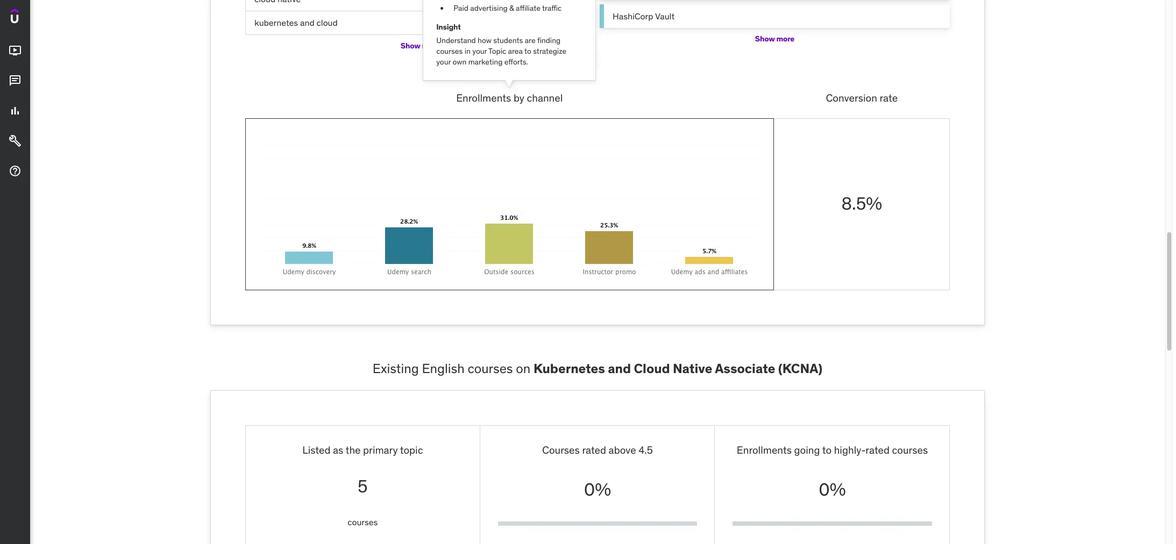 Task type: locate. For each thing, give the bounding box(es) containing it.
1 horizontal spatial 0%
[[819, 479, 846, 501]]

rated
[[582, 444, 607, 457], [866, 444, 890, 457]]

0 horizontal spatial rated
[[582, 444, 607, 457]]

your left own
[[437, 57, 451, 66]]

vault
[[656, 11, 675, 21]]

courses
[[437, 46, 463, 56], [468, 360, 513, 377], [893, 444, 928, 457], [348, 517, 378, 528]]

understand
[[437, 36, 476, 45]]

1 horizontal spatial show more
[[755, 34, 795, 43]]

0 vertical spatial to
[[525, 46, 532, 56]]

cloud
[[317, 17, 338, 28]]

1 horizontal spatial your
[[473, 46, 487, 56]]

hashicorp vault link
[[600, 4, 950, 28]]

show down hashicorp vault link
[[755, 34, 775, 43]]

0% down enrollments going to highly-rated courses
[[819, 479, 846, 501]]

enrollments
[[456, 92, 511, 104], [737, 444, 792, 457]]

native
[[673, 360, 713, 377]]

0 horizontal spatial enrollments
[[456, 92, 511, 104]]

as
[[333, 444, 344, 457]]

efforts.
[[505, 57, 528, 66]]

show more down insight
[[401, 41, 440, 50]]

insight understand how students are finding courses in your topic area to strategize your own marketing efforts.
[[437, 22, 567, 66]]

1 vertical spatial and
[[608, 360, 631, 377]]

your
[[473, 46, 487, 56], [437, 57, 451, 66]]

and
[[300, 17, 315, 28], [608, 360, 631, 377]]

enrollments left going
[[737, 444, 792, 457]]

show
[[755, 34, 775, 43], [401, 41, 421, 50]]

by
[[514, 92, 525, 104]]

(kcna)
[[779, 360, 823, 377]]

finding
[[538, 36, 561, 45]]

enrollments left by
[[456, 92, 511, 104]]

listed as the primary topic
[[303, 444, 423, 457]]

0 vertical spatial enrollments
[[456, 92, 511, 104]]

1 horizontal spatial to
[[823, 444, 832, 457]]

8.5%
[[842, 193, 883, 215]]

1 horizontal spatial enrollments
[[737, 444, 792, 457]]

1 horizontal spatial rated
[[866, 444, 890, 457]]

show left understand
[[401, 41, 421, 50]]

students
[[494, 36, 523, 45]]

0%
[[584, 479, 611, 501], [819, 479, 846, 501]]

1 vertical spatial your
[[437, 57, 451, 66]]

above
[[609, 444, 636, 457]]

to
[[525, 46, 532, 56], [823, 444, 832, 457]]

advertising
[[470, 3, 508, 13]]

0 horizontal spatial show more button
[[401, 35, 440, 57]]

existing english courses on kubernetes and cloud native associate (kcna)
[[373, 360, 823, 377]]

courses rated above 4.5
[[542, 444, 653, 457]]

5
[[358, 476, 368, 498]]

kubernetes and cloud
[[255, 17, 338, 28]]

1 0% from the left
[[584, 479, 611, 501]]

enrollments for enrollments going to highly-rated courses
[[737, 444, 792, 457]]

show more down hashicorp vault link
[[755, 34, 795, 43]]

1 horizontal spatial and
[[608, 360, 631, 377]]

more down hashicorp vault link
[[777, 34, 795, 43]]

more down insight
[[422, 41, 440, 50]]

and left the cloud
[[608, 360, 631, 377]]

0% down courses rated above 4.5
[[584, 479, 611, 501]]

your down the how
[[473, 46, 487, 56]]

conversion rate
[[826, 92, 898, 104]]

4.5
[[639, 444, 653, 457]]

show more button
[[755, 28, 795, 50], [401, 35, 440, 57]]

marketing
[[469, 57, 503, 66]]

enrollments by channel
[[456, 92, 563, 104]]

1 vertical spatial enrollments
[[737, 444, 792, 457]]

0 horizontal spatial show more
[[401, 41, 440, 50]]

topic
[[489, 46, 507, 56]]

going
[[795, 444, 820, 457]]

how
[[478, 36, 492, 45]]

paid advertising & affiliate traffic
[[454, 3, 562, 13]]

to right going
[[823, 444, 832, 457]]

udemy image
[[11, 9, 60, 27]]

insight
[[437, 22, 461, 32]]

strategize
[[533, 46, 567, 56]]

affiliate
[[516, 3, 541, 13]]

0 horizontal spatial to
[[525, 46, 532, 56]]

0 horizontal spatial 0%
[[584, 479, 611, 501]]

show more
[[755, 34, 795, 43], [401, 41, 440, 50]]

and left cloud
[[300, 17, 315, 28]]

medium image
[[9, 44, 22, 57], [9, 74, 22, 87], [9, 104, 22, 117], [9, 135, 22, 148]]

&
[[510, 3, 514, 13]]

kubernetes
[[534, 360, 605, 377]]

to down are
[[525, 46, 532, 56]]

area
[[508, 46, 523, 56]]

own
[[453, 57, 467, 66]]

0 vertical spatial and
[[300, 17, 315, 28]]

courses
[[542, 444, 580, 457]]

2 0% from the left
[[819, 479, 846, 501]]

more
[[777, 34, 795, 43], [422, 41, 440, 50]]



Task type: vqa. For each thing, say whether or not it's contained in the screenshot.
skills inside Learn in-demand skills with over 210,000 video courses
no



Task type: describe. For each thing, give the bounding box(es) containing it.
channel
[[527, 92, 563, 104]]

enrollments for enrollments by channel
[[456, 92, 511, 104]]

kubernetes
[[255, 17, 298, 28]]

0 horizontal spatial your
[[437, 57, 451, 66]]

2 rated from the left
[[866, 444, 890, 457]]

2 medium image from the top
[[9, 74, 22, 87]]

show more for left show more button
[[401, 41, 440, 50]]

to inside the insight understand how students are finding courses in your topic area to strategize your own marketing efforts.
[[525, 46, 532, 56]]

traffic
[[542, 3, 562, 13]]

conversion
[[826, 92, 878, 104]]

are
[[525, 36, 536, 45]]

1 horizontal spatial show
[[755, 34, 775, 43]]

existing
[[373, 360, 419, 377]]

in
[[465, 46, 471, 56]]

cloud
[[634, 360, 670, 377]]

0% for above
[[584, 479, 611, 501]]

topic
[[400, 444, 423, 457]]

0 horizontal spatial and
[[300, 17, 315, 28]]

the
[[346, 444, 361, 457]]

primary
[[363, 444, 398, 457]]

hashicorp vault
[[613, 11, 675, 21]]

1 horizontal spatial more
[[777, 34, 795, 43]]

highly-
[[834, 444, 866, 457]]

rate
[[880, 92, 898, 104]]

3 medium image from the top
[[9, 104, 22, 117]]

paid
[[454, 3, 469, 13]]

0 vertical spatial your
[[473, 46, 487, 56]]

1 horizontal spatial show more button
[[755, 28, 795, 50]]

interactive chart image
[[259, 132, 760, 277]]

1 vertical spatial to
[[823, 444, 832, 457]]

listed
[[303, 444, 331, 457]]

associate
[[715, 360, 776, 377]]

4 medium image from the top
[[9, 135, 22, 148]]

courses inside the insight understand how students are finding courses in your topic area to strategize your own marketing efforts.
[[437, 46, 463, 56]]

0 horizontal spatial more
[[422, 41, 440, 50]]

on
[[516, 360, 531, 377]]

0% for to
[[819, 479, 846, 501]]

english
[[422, 360, 465, 377]]

1 rated from the left
[[582, 444, 607, 457]]

medium image
[[9, 165, 22, 178]]

enrollments going to highly-rated courses
[[737, 444, 928, 457]]

show more for rightmost show more button
[[755, 34, 795, 43]]

0 horizontal spatial show
[[401, 41, 421, 50]]

1 medium image from the top
[[9, 44, 22, 57]]

hashicorp
[[613, 11, 654, 21]]



